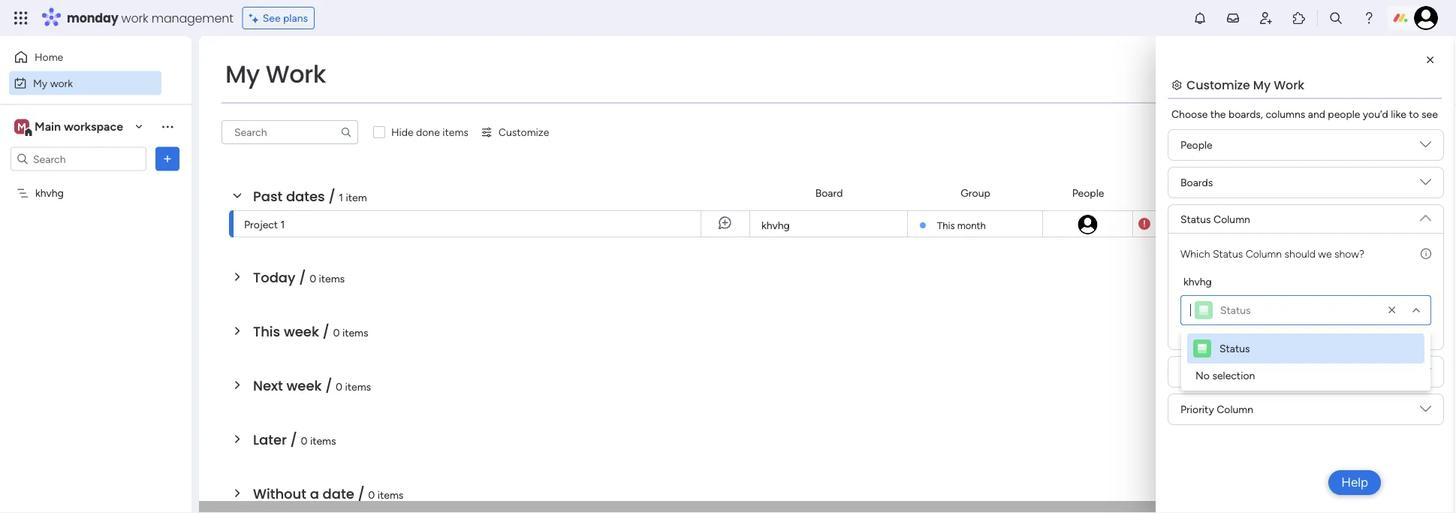 Task type: vqa. For each thing, say whether or not it's contained in the screenshot.
the Help Button
yes



Task type: describe. For each thing, give the bounding box(es) containing it.
my for my work
[[33, 77, 47, 89]]

it
[[1316, 218, 1322, 231]]

nov
[[1173, 217, 1191, 229]]

/ right later
[[290, 430, 297, 449]]

project
[[244, 218, 278, 231]]

column for status column
[[1214, 213, 1251, 225]]

invite members image
[[1259, 11, 1274, 26]]

0 horizontal spatial work
[[266, 57, 326, 91]]

priority column
[[1181, 403, 1254, 416]]

a
[[310, 484, 319, 503]]

v2 info image
[[1421, 246, 1432, 261]]

customize for customize
[[499, 126, 549, 139]]

this month
[[938, 219, 986, 231]]

working on it
[[1260, 218, 1322, 231]]

priority for priority column
[[1181, 403, 1215, 416]]

dapulse dropdown down arrow image for priority column
[[1421, 403, 1432, 420]]

my for my work
[[225, 57, 260, 91]]

dates
[[286, 187, 325, 206]]

without a date / 0 items
[[253, 484, 404, 503]]

options image
[[160, 151, 175, 166]]

project 1
[[244, 218, 285, 231]]

next week / 0 items
[[253, 376, 371, 395]]

/ down this week / 0 items
[[325, 376, 332, 395]]

workspace options image
[[160, 119, 175, 134]]

later
[[253, 430, 287, 449]]

khvhg group
[[1181, 273, 1432, 325]]

which status column should we show?
[[1181, 247, 1365, 260]]

past dates / 1 item
[[253, 187, 367, 206]]

apps image
[[1292, 11, 1307, 26]]

dapulse dropdown down arrow image for date column
[[1421, 366, 1432, 383]]

date for date
[[1175, 187, 1197, 199]]

khvhg for khvhg link
[[762, 219, 790, 232]]

1 horizontal spatial people
[[1181, 139, 1213, 151]]

select product image
[[14, 11, 29, 26]]

main
[[35, 119, 61, 134]]

khvhg inside list box
[[35, 187, 64, 199]]

items inside next week / 0 items
[[345, 380, 371, 393]]

/ up next week / 0 items
[[323, 322, 330, 341]]

hide
[[391, 126, 414, 139]]

search everything image
[[1329, 11, 1344, 26]]

see
[[263, 12, 281, 24]]

workspace image
[[14, 118, 29, 135]]

customize button
[[475, 120, 555, 144]]

work for my
[[50, 77, 73, 89]]

/ right today
[[299, 268, 306, 287]]

workspace
[[64, 119, 123, 134]]

week for this
[[284, 322, 319, 341]]

Search in workspace field
[[32, 150, 125, 168]]

customize my work
[[1187, 76, 1305, 93]]

date for date column
[[1181, 365, 1203, 378]]

we
[[1319, 247, 1332, 260]]

see plans button
[[242, 7, 315, 29]]

should
[[1285, 247, 1316, 260]]

0 inside today / 0 items
[[310, 272, 316, 285]]

you'd
[[1363, 108, 1389, 121]]

main content containing past dates /
[[199, 36, 1457, 513]]

past
[[253, 187, 283, 206]]

see plans
[[263, 12, 308, 24]]

no
[[1196, 369, 1210, 382]]

column for priority column
[[1217, 403, 1254, 416]]

date column
[[1181, 365, 1243, 378]]

inbox image
[[1226, 11, 1241, 26]]

0 inside next week / 0 items
[[336, 380, 343, 393]]

help
[[1342, 475, 1369, 490]]

week for next
[[287, 376, 322, 395]]

0 horizontal spatial people
[[1073, 187, 1105, 199]]

home
[[35, 51, 63, 63]]

0 inside this week / 0 items
[[333, 326, 340, 339]]

/ right date
[[358, 484, 365, 503]]

customize for customize my work
[[1187, 76, 1251, 93]]

dapulse dropdown down arrow image for boards
[[1421, 177, 1432, 193]]

and
[[1309, 108, 1326, 121]]

m
[[17, 120, 26, 133]]



Task type: locate. For each thing, give the bounding box(es) containing it.
search image
[[340, 126, 352, 138]]

0 vertical spatial work
[[121, 9, 148, 26]]

my down the home
[[33, 77, 47, 89]]

work
[[266, 57, 326, 91], [1274, 76, 1305, 93]]

0 vertical spatial customize
[[1187, 76, 1251, 93]]

dapulse dropdown down arrow image
[[1421, 207, 1432, 224], [1421, 403, 1432, 420]]

khvhg inside group
[[1184, 275, 1212, 288]]

column up priority column
[[1206, 365, 1243, 378]]

show?
[[1335, 247, 1365, 260]]

1 vertical spatial gary orlando image
[[1077, 213, 1099, 236]]

management
[[152, 9, 233, 26]]

dapulse dropdown down arrow image for status column
[[1421, 207, 1432, 224]]

my up boards,
[[1254, 76, 1271, 93]]

0 horizontal spatial gary orlando image
[[1077, 213, 1099, 236]]

2 vertical spatial khvhg
[[1184, 275, 1212, 288]]

khvhg for khvhg group at the right of the page
[[1184, 275, 1212, 288]]

0 vertical spatial khvhg
[[35, 187, 64, 199]]

no selection
[[1196, 369, 1256, 382]]

customize inside 'button'
[[499, 126, 549, 139]]

13
[[1194, 217, 1203, 229]]

date left selection
[[1181, 365, 1203, 378]]

1 vertical spatial this
[[253, 322, 280, 341]]

status inside khvhg group
[[1221, 304, 1251, 317]]

done
[[416, 126, 440, 139]]

items inside this week / 0 items
[[343, 326, 369, 339]]

the
[[1211, 108, 1226, 121]]

work up the columns
[[1274, 76, 1305, 93]]

1 horizontal spatial khvhg
[[762, 219, 790, 232]]

0 horizontal spatial customize
[[499, 126, 549, 139]]

like
[[1391, 108, 1407, 121]]

1 horizontal spatial 1
[[339, 191, 343, 204]]

items
[[443, 126, 469, 139], [319, 272, 345, 285], [343, 326, 369, 339], [345, 380, 371, 393], [310, 434, 336, 447], [378, 488, 404, 501]]

1
[[339, 191, 343, 204], [281, 218, 285, 231]]

items right later
[[310, 434, 336, 447]]

status column
[[1181, 213, 1251, 225]]

choose the boards, columns and people you'd like to see
[[1172, 108, 1439, 121]]

items up this week / 0 items
[[319, 272, 345, 285]]

0 vertical spatial dapulse dropdown down arrow image
[[1421, 139, 1432, 156]]

1 horizontal spatial my
[[225, 57, 260, 91]]

help image
[[1362, 11, 1377, 26]]

item
[[346, 191, 367, 204]]

0 down this week / 0 items
[[336, 380, 343, 393]]

this left month
[[938, 219, 955, 231]]

work down the home
[[50, 77, 73, 89]]

0
[[310, 272, 316, 285], [333, 326, 340, 339], [336, 380, 343, 393], [301, 434, 308, 447], [368, 488, 375, 501]]

week right next
[[287, 376, 322, 395]]

khvhg heading
[[1184, 273, 1212, 289]]

0 horizontal spatial 1
[[281, 218, 285, 231]]

khvhg
[[35, 187, 64, 199], [762, 219, 790, 232], [1184, 275, 1212, 288]]

date
[[323, 484, 354, 503]]

plans
[[283, 12, 308, 24]]

1 vertical spatial customize
[[499, 126, 549, 139]]

1 dapulse dropdown down arrow image from the top
[[1421, 139, 1432, 156]]

0 vertical spatial dapulse dropdown down arrow image
[[1421, 207, 1432, 224]]

hide done items
[[391, 126, 469, 139]]

1 vertical spatial work
[[50, 77, 73, 89]]

1 right project
[[281, 218, 285, 231]]

work down plans
[[266, 57, 326, 91]]

0 inside "later / 0 items"
[[301, 434, 308, 447]]

1 horizontal spatial priority
[[1380, 187, 1413, 199]]

help button
[[1329, 470, 1382, 495]]

my
[[225, 57, 260, 91], [1254, 76, 1271, 93], [33, 77, 47, 89]]

1 vertical spatial dapulse dropdown down arrow image
[[1421, 177, 1432, 193]]

/ left item
[[329, 187, 336, 206]]

week down today / 0 items at the left bottom of page
[[284, 322, 319, 341]]

items inside "later / 0 items"
[[310, 434, 336, 447]]

this up next
[[253, 322, 280, 341]]

1 horizontal spatial work
[[1274, 76, 1305, 93]]

priority for priority
[[1380, 187, 1413, 199]]

0 horizontal spatial work
[[50, 77, 73, 89]]

0 up next week / 0 items
[[333, 326, 340, 339]]

items right done
[[443, 126, 469, 139]]

items inside without a date / 0 items
[[378, 488, 404, 501]]

0 vertical spatial priority
[[1380, 187, 1413, 199]]

selection
[[1213, 369, 1256, 382]]

today
[[253, 268, 296, 287]]

1 vertical spatial priority
[[1181, 403, 1215, 416]]

my down see plans button
[[225, 57, 260, 91]]

0 vertical spatial gary orlando image
[[1415, 6, 1439, 30]]

2 dapulse dropdown down arrow image from the top
[[1421, 403, 1432, 420]]

1 horizontal spatial this
[[938, 219, 955, 231]]

0 right today
[[310, 272, 316, 285]]

people
[[1181, 139, 1213, 151], [1073, 187, 1105, 199]]

column
[[1214, 213, 1251, 225], [1246, 247, 1282, 260], [1206, 365, 1243, 378], [1217, 403, 1254, 416]]

gary orlando image left v2 overdue deadline "image"
[[1077, 213, 1099, 236]]

v2 overdue deadline image
[[1139, 217, 1151, 231]]

next
[[253, 376, 283, 395]]

1 horizontal spatial customize
[[1187, 76, 1251, 93]]

dapulse dropdown down arrow image
[[1421, 139, 1432, 156], [1421, 177, 1432, 193], [1421, 366, 1432, 383]]

column down selection
[[1217, 403, 1254, 416]]

None search field
[[222, 120, 358, 144]]

my inside button
[[33, 77, 47, 89]]

home button
[[9, 45, 162, 69]]

gary orlando image right help icon at the right top of the page
[[1415, 6, 1439, 30]]

2 vertical spatial dapulse dropdown down arrow image
[[1421, 366, 1432, 383]]

this for month
[[938, 219, 955, 231]]

work inside button
[[50, 77, 73, 89]]

my work
[[225, 57, 326, 91]]

0 horizontal spatial priority
[[1181, 403, 1215, 416]]

1 vertical spatial week
[[287, 376, 322, 395]]

2 horizontal spatial my
[[1254, 76, 1271, 93]]

khvhg list box
[[0, 177, 192, 409]]

items down this week / 0 items
[[345, 380, 371, 393]]

1 vertical spatial date
[[1181, 365, 1203, 378]]

work right 'monday'
[[121, 9, 148, 26]]

main content
[[199, 36, 1457, 513]]

0 horizontal spatial my
[[33, 77, 47, 89]]

1 vertical spatial people
[[1073, 187, 1105, 199]]

/
[[329, 187, 336, 206], [299, 268, 306, 287], [323, 322, 330, 341], [325, 376, 332, 395], [290, 430, 297, 449], [358, 484, 365, 503]]

0 vertical spatial this
[[938, 219, 955, 231]]

later / 0 items
[[253, 430, 336, 449]]

2 horizontal spatial khvhg
[[1184, 275, 1212, 288]]

option
[[0, 180, 192, 183]]

2 dapulse dropdown down arrow image from the top
[[1421, 177, 1432, 193]]

0 vertical spatial date
[[1175, 187, 1197, 199]]

1 horizontal spatial gary orlando image
[[1415, 6, 1439, 30]]

1 dapulse dropdown down arrow image from the top
[[1421, 207, 1432, 224]]

week
[[284, 322, 319, 341], [287, 376, 322, 395]]

3 dapulse dropdown down arrow image from the top
[[1421, 366, 1432, 383]]

group
[[961, 187, 991, 199]]

which
[[1181, 247, 1211, 260]]

column right 13
[[1214, 213, 1251, 225]]

without
[[253, 484, 307, 503]]

1 inside past dates / 1 item
[[339, 191, 343, 204]]

status
[[1276, 187, 1307, 199], [1181, 213, 1212, 225], [1213, 247, 1243, 260], [1221, 304, 1251, 317], [1220, 342, 1251, 355]]

priority
[[1380, 187, 1413, 199], [1181, 403, 1215, 416]]

date
[[1175, 187, 1197, 199], [1181, 365, 1203, 378]]

0 vertical spatial people
[[1181, 139, 1213, 151]]

this
[[938, 219, 955, 231], [253, 322, 280, 341]]

1 vertical spatial khvhg
[[762, 219, 790, 232]]

monday
[[67, 9, 118, 26]]

columns
[[1266, 108, 1306, 121]]

items right date
[[378, 488, 404, 501]]

on
[[1301, 218, 1313, 231]]

choose
[[1172, 108, 1208, 121]]

this week / 0 items
[[253, 322, 369, 341]]

main workspace
[[35, 119, 123, 134]]

see
[[1422, 108, 1439, 121]]

month
[[958, 219, 986, 231]]

board
[[816, 187, 843, 199]]

1 left item
[[339, 191, 343, 204]]

0 horizontal spatial this
[[253, 322, 280, 341]]

boards,
[[1229, 108, 1264, 121]]

customize
[[1187, 76, 1251, 93], [499, 126, 549, 139]]

gary orlando image
[[1415, 6, 1439, 30], [1077, 213, 1099, 236]]

to
[[1410, 108, 1420, 121]]

workspace selection element
[[14, 118, 125, 137]]

nov 13
[[1173, 217, 1203, 229]]

work for monday
[[121, 9, 148, 26]]

0 right date
[[368, 488, 375, 501]]

0 inside without a date / 0 items
[[368, 488, 375, 501]]

this for week
[[253, 322, 280, 341]]

0 vertical spatial week
[[284, 322, 319, 341]]

dapulse dropdown down arrow image for people
[[1421, 139, 1432, 156]]

date up nov 13
[[1175, 187, 1197, 199]]

0 horizontal spatial khvhg
[[35, 187, 64, 199]]

1 vertical spatial 1
[[281, 218, 285, 231]]

work
[[121, 9, 148, 26], [50, 77, 73, 89]]

notifications image
[[1193, 11, 1208, 26]]

monday work management
[[67, 9, 233, 26]]

0 vertical spatial 1
[[339, 191, 343, 204]]

my work button
[[9, 71, 162, 95]]

boards
[[1181, 176, 1213, 189]]

column down working
[[1246, 247, 1282, 260]]

column for date column
[[1206, 365, 1243, 378]]

items inside today / 0 items
[[319, 272, 345, 285]]

items up next week / 0 items
[[343, 326, 369, 339]]

Filter dashboard by text search field
[[222, 120, 358, 144]]

0 right later
[[301, 434, 308, 447]]

1 horizontal spatial work
[[121, 9, 148, 26]]

1 vertical spatial dapulse dropdown down arrow image
[[1421, 403, 1432, 420]]

khvhg link
[[760, 211, 899, 238]]

today / 0 items
[[253, 268, 345, 287]]

my work
[[33, 77, 73, 89]]

working
[[1260, 218, 1299, 231]]

people
[[1329, 108, 1361, 121]]



